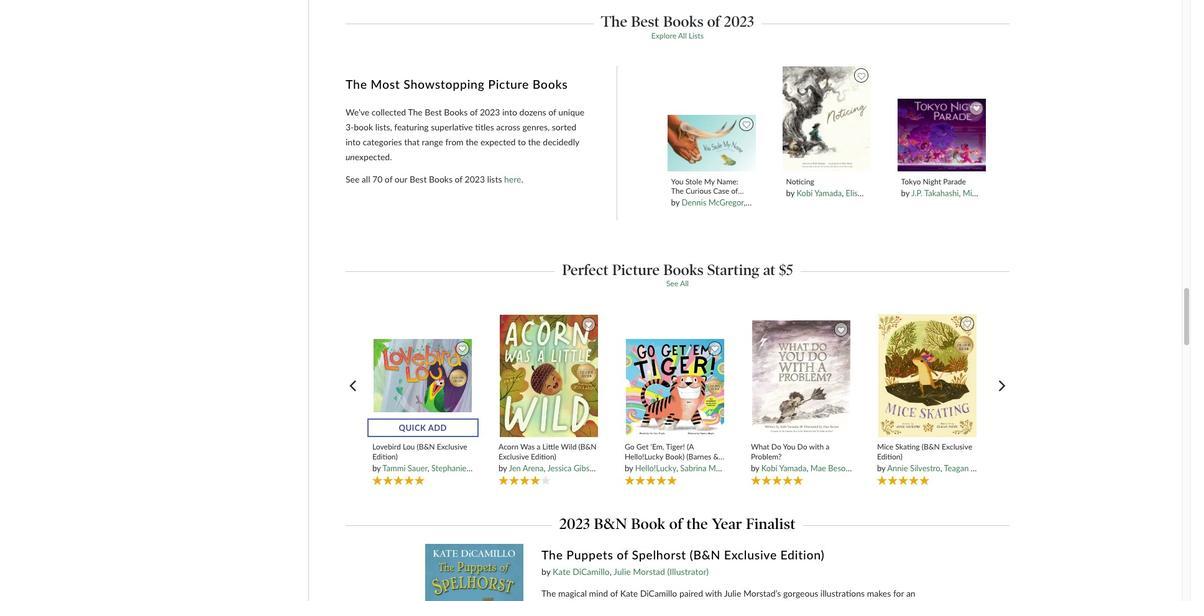 Task type: locate. For each thing, give the bounding box(es) containing it.
of inside you stole my name: the curious case of animals with shared names (picture book)
[[731, 186, 738, 196]]

by left kate dicamillo "link" on the bottom of page
[[541, 567, 550, 577]]

, left teagan
[[940, 464, 942, 474]]

mice skating (b&n exclusive edition) image
[[878, 314, 977, 438]]

0 vertical spatial yamada
[[814, 188, 842, 198]]

lists
[[689, 31, 704, 40]]

0 vertical spatial kobi
[[797, 188, 813, 198]]

you inside what do you do with a problem? by kobi yamada , mae besom (illustrator)
[[783, 443, 795, 452]]

by left j.p. at the top right of page
[[901, 188, 909, 198]]

2023 inside the best books of 2023 explore all lists
[[724, 13, 754, 31]]

the inside the best books of 2023 explore all lists
[[601, 13, 627, 31]]

edition) down lovebird
[[372, 452, 398, 462]]

books up explore all lists link
[[663, 13, 703, 31]]

star
[[766, 198, 779, 208]]

, inside lovebird lou (b&n exclusive edition) by tammi sauer , stephanie laberis (illustrator)
[[427, 464, 429, 474]]

, inside tokyo night parade by j.p. takahashi , minako tomigahara (illustrator)
[[959, 188, 961, 198]]

kobi inside 'noticing by kobi yamada , elise hurst (illustrator)'
[[797, 188, 813, 198]]

yamada down noticing link
[[814, 188, 842, 198]]

the inside the magical mind of kate dicamillo paired with julie morstad's gorgeous illustrations makes for an
[[541, 588, 556, 599]]

kobi down noticing
[[797, 188, 813, 198]]

0 horizontal spatial do
[[771, 443, 781, 452]]

quick add
[[399, 423, 447, 433]]

0 vertical spatial kobi yamada link
[[797, 188, 842, 198]]

you right what
[[783, 443, 795, 452]]

mae besom (illustrator) link
[[810, 464, 893, 474]]

, inside 'the puppets of spelhorst (b&n exclusive edition) by kate dicamillo , julie morstad (illustrator)'
[[610, 567, 612, 577]]

1 do from the left
[[771, 443, 781, 452]]

1 vertical spatial book)
[[665, 452, 685, 462]]

exclusive inside mice skating (b&n exclusive edition) by annie silvestro , teagan white (illustrator)
[[942, 443, 972, 452]]

0 horizontal spatial you
[[671, 177, 684, 186]]

0 vertical spatial into
[[502, 107, 517, 117]]

1 vertical spatial with
[[809, 443, 824, 452]]

of inside 'the puppets of spelhorst (b&n exclusive edition) by kate dicamillo , julie morstad (illustrator)'
[[617, 549, 628, 563]]

(illustrator) inside 'noticing by kobi yamada , elise hurst (illustrator)'
[[886, 188, 924, 198]]

finalist
[[746, 515, 796, 533]]

a right was
[[537, 443, 540, 452]]

laberis
[[469, 464, 494, 474]]

exclusive down finalist
[[724, 549, 777, 563]]

0 vertical spatial with
[[699, 196, 714, 205]]

a inside acorn was a little wild (b&n exclusive edition) by jen arena , jessica gibson (illustrator)
[[537, 443, 540, 452]]

book) inside you stole my name: the curious case of animals with shared names (picture book)
[[723, 205, 743, 215]]

0 horizontal spatial dicamillo
[[573, 567, 610, 577]]

0 horizontal spatial see
[[346, 174, 359, 185]]

tokyo night parade image
[[897, 98, 986, 172]]

, left mae
[[807, 464, 808, 474]]

we've collected the best books of 2023 into dozens of unique 3-book lists, featuring superlative titles across genres, sorted into categories that range from the expected to the decidedly un expected.
[[346, 107, 584, 162]]

1 vertical spatial picture
[[612, 261, 660, 279]]

best
[[631, 13, 660, 31], [425, 107, 442, 117], [410, 174, 427, 185]]

the for best
[[601, 13, 627, 31]]

a inside what do you do with a problem? by kobi yamada , mae besom (illustrator)
[[826, 443, 829, 452]]

picture right perfect on the top of the page
[[612, 261, 660, 279]]

hello!lucky down get
[[625, 452, 663, 462]]

of
[[707, 13, 720, 31], [470, 107, 478, 117], [548, 107, 556, 117], [385, 174, 392, 185], [455, 174, 462, 185], [731, 186, 738, 196], [669, 515, 683, 533], [617, 549, 628, 563], [610, 588, 618, 599]]

(illustrator) right white
[[995, 464, 1033, 474]]

collected
[[372, 107, 406, 117]]

edition)
[[372, 452, 398, 462], [531, 452, 556, 462], [877, 452, 902, 462], [647, 462, 672, 471], [780, 549, 825, 563]]

by down problem?
[[751, 464, 759, 474]]

at
[[763, 261, 775, 279]]

kate down 'morstad'
[[620, 588, 638, 599]]

picture inside perfect picture books starting at $5 see all
[[612, 261, 660, 279]]

books up the superlative
[[444, 107, 468, 117]]

all
[[362, 174, 370, 185]]

exclusive up stephanie
[[437, 443, 467, 452]]

dennis mcgregor link
[[682, 198, 744, 208]]

1 vertical spatial best
[[425, 107, 442, 117]]

by down noticing
[[786, 188, 794, 198]]

(illustrator) down the mice
[[854, 464, 893, 474]]

hello!lucky link
[[635, 464, 676, 474]]

1 horizontal spatial a
[[826, 443, 829, 452]]

lou
[[403, 443, 415, 452]]

stephanie laberis (illustrator) link
[[431, 464, 534, 474]]

, down puppets
[[610, 567, 612, 577]]

best up the superlative
[[425, 107, 442, 117]]

a up mae
[[826, 443, 829, 452]]

0 vertical spatial best
[[631, 13, 660, 31]]

1 horizontal spatial julie
[[724, 588, 741, 599]]

the best books of 2023 explore all lists
[[601, 13, 754, 40]]

2 a from the left
[[826, 443, 829, 452]]

$5
[[779, 261, 793, 279]]

book
[[631, 515, 666, 533]]

all inside the best books of 2023 explore all lists
[[678, 31, 687, 40]]

1 horizontal spatial kate
[[620, 588, 638, 599]]

books inside the best books of 2023 explore all lists
[[663, 13, 703, 31]]

here
[[504, 174, 521, 185]]

1 horizontal spatial dicamillo
[[640, 588, 677, 599]]

see all 70 of our best books of 2023 lists here .
[[346, 174, 523, 185]]

to
[[518, 136, 526, 147]]

illustrations
[[820, 588, 865, 599]]

name:
[[717, 177, 738, 186]]

exclusive inside 'the puppets of spelhorst (b&n exclusive edition) by kate dicamillo , julie morstad (illustrator)'
[[724, 549, 777, 563]]

by left annie
[[877, 464, 885, 474]]

dicamillo down puppets
[[573, 567, 610, 577]]

1 vertical spatial kobi
[[761, 464, 777, 474]]

tokyo night parade by j.p. takahashi , minako tomigahara (illustrator)
[[901, 177, 1072, 198]]

the magical mind of kate dicamillo paired with julie morstad's gorgeous illustrations makes for an
[[541, 588, 915, 602]]

(illustrator) down tokyo
[[886, 188, 924, 198]]

(b&n right lou
[[417, 443, 435, 452]]

best inside we've collected the best books of 2023 into dozens of unique 3-book lists, featuring superlative titles across genres, sorted into categories that range from the expected to the decidedly un expected.
[[425, 107, 442, 117]]

1 a from the left
[[537, 443, 540, 452]]

1 vertical spatial kobi yamada link
[[761, 464, 807, 474]]

0 vertical spatial picture
[[488, 77, 529, 91]]

0 vertical spatial you
[[671, 177, 684, 186]]

best inside the best books of 2023 explore all lists
[[631, 13, 660, 31]]

1 vertical spatial see
[[666, 279, 678, 288]]

1 horizontal spatial picture
[[612, 261, 660, 279]]

, down the lovebird lou (b&n exclusive edition) link
[[427, 464, 429, 474]]

julie left morstad's
[[724, 588, 741, 599]]

1 horizontal spatial see
[[666, 279, 678, 288]]

(b&n inside mice skating (b&n exclusive edition) by annie silvestro , teagan white (illustrator)
[[922, 443, 940, 452]]

what do you do with a problem? image
[[752, 320, 851, 438]]

(illustrator) down go
[[601, 464, 639, 474]]

0 vertical spatial see
[[346, 174, 359, 185]]

the left year
[[686, 515, 708, 533]]

dennis
[[682, 198, 706, 208]]

an
[[906, 588, 915, 599]]

, inside acorn was a little wild (b&n exclusive edition) by jen arena , jessica gibson (illustrator)
[[544, 464, 545, 474]]

teagan white (illustrator) link
[[944, 464, 1033, 474]]

elise
[[846, 188, 862, 198]]

kobi
[[797, 188, 813, 198], [761, 464, 777, 474]]

un
[[346, 151, 355, 162]]

(illustrator) inside lovebird lou (b&n exclusive edition) by tammi sauer , stephanie laberis (illustrator)
[[496, 464, 534, 474]]

by inside mice skating (b&n exclusive edition) by annie silvestro , teagan white (illustrator)
[[877, 464, 885, 474]]

0 vertical spatial all
[[678, 31, 687, 40]]

book) down tiger! on the right bottom
[[665, 452, 685, 462]]

a
[[537, 443, 540, 452], [826, 443, 829, 452]]

(illustrator) down acorn
[[496, 464, 534, 474]]

,
[[842, 188, 844, 198], [959, 188, 961, 198], [744, 198, 746, 208], [427, 464, 429, 474], [544, 464, 545, 474], [676, 464, 678, 474], [807, 464, 808, 474], [940, 464, 942, 474], [610, 567, 612, 577]]

see all link
[[666, 279, 689, 288]]

yamada inside 'noticing by kobi yamada , elise hurst (illustrator)'
[[814, 188, 842, 198]]

0 horizontal spatial kobi
[[761, 464, 777, 474]]

edition) down little on the left bottom of the page
[[531, 452, 556, 462]]

0 horizontal spatial kate
[[553, 567, 570, 577]]

0 horizontal spatial julie
[[614, 567, 631, 577]]

0 horizontal spatial yamada
[[779, 464, 807, 474]]

, left elise
[[842, 188, 844, 198]]

into up the across
[[502, 107, 517, 117]]

names
[[671, 205, 694, 215]]

by hello!lucky , sabrina moyle
[[625, 464, 731, 474]]

acorn was a little wild (b&n exclusive edition) by jen arena , jessica gibson (illustrator)
[[498, 443, 639, 474]]

see
[[346, 174, 359, 185], [666, 279, 678, 288]]

0 vertical spatial dicamillo
[[573, 567, 610, 577]]

the inside 'the puppets of spelhorst (b&n exclusive edition) by kate dicamillo , julie morstad (illustrator)'
[[541, 549, 563, 563]]

, left the jessica
[[544, 464, 545, 474]]

jen
[[509, 464, 521, 474]]

acorn was a little wild (b&n exclusive edition) image
[[499, 315, 599, 438]]

kate up magical
[[553, 567, 570, 577]]

the puppets of spelhorst (b&n exclusive edition) image
[[425, 545, 523, 602]]

0 vertical spatial book)
[[723, 205, 743, 215]]

(illustrator) inside acorn was a little wild (b&n exclusive edition) by jen arena , jessica gibson (illustrator)
[[601, 464, 639, 474]]

with up (picture
[[699, 196, 714, 205]]

books​
[[532, 77, 568, 91]]

superlative
[[431, 122, 473, 132]]

0 horizontal spatial into
[[346, 136, 361, 147]]

by left jen
[[498, 464, 507, 474]]

1 horizontal spatial into
[[502, 107, 517, 117]]

, down parade on the right of page
[[959, 188, 961, 198]]

do right what
[[797, 443, 807, 452]]

lovebird lou (b&n exclusive edition) image
[[373, 339, 473, 438]]

acorn was a little wild (b&n exclusive edition) link
[[498, 443, 600, 462]]

kobi yamada link down noticing link
[[797, 188, 842, 198]]

noticing image
[[782, 66, 871, 172]]

(illustrator) up the paired
[[667, 567, 709, 577]]

into up un
[[346, 136, 361, 147]]

kobi down problem?
[[761, 464, 777, 474]]

you left "stole" at the right of page
[[671, 177, 684, 186]]

1 vertical spatial hello!lucky
[[635, 464, 676, 474]]

1 vertical spatial you
[[783, 443, 795, 452]]

kate
[[553, 567, 570, 577], [620, 588, 638, 599]]

the for most
[[346, 77, 367, 91]]

books up the see all link
[[663, 261, 704, 279]]

with up mae
[[809, 443, 824, 452]]

edition) up gorgeous
[[780, 549, 825, 563]]

year
[[712, 515, 742, 533]]

case
[[713, 186, 729, 196]]

(b&n inside acorn was a little wild (b&n exclusive edition) by jen arena , jessica gibson (illustrator)
[[578, 443, 597, 452]]

hello!lucky down 'em,
[[635, 464, 676, 474]]

0 horizontal spatial the
[[466, 136, 478, 147]]

lovebird
[[372, 443, 401, 452]]

(b&n down year
[[690, 549, 721, 563]]

quick
[[399, 423, 426, 433]]

edition) down the mice
[[877, 452, 902, 462]]

exclusive inside lovebird lou (b&n exclusive edition) by tammi sauer , stephanie laberis (illustrator)
[[437, 443, 467, 452]]

the right to
[[528, 136, 541, 147]]

1 vertical spatial julie
[[724, 588, 741, 599]]

gorgeous
[[783, 588, 818, 599]]

showstopping
[[404, 77, 485, 91]]

with right the paired
[[705, 588, 722, 599]]

kobi yamada link down problem?
[[761, 464, 807, 474]]

acorn
[[498, 443, 518, 452]]

tomigahara
[[991, 188, 1032, 198]]

minako
[[963, 188, 989, 198]]

1 vertical spatial kate
[[620, 588, 638, 599]]

sabrina moyle link
[[680, 464, 731, 474]]

1 vertical spatial yamada
[[779, 464, 807, 474]]

1 horizontal spatial you
[[783, 443, 795, 452]]

with inside the magical mind of kate dicamillo paired with julie morstad's gorgeous illustrations makes for an
[[705, 588, 722, 599]]

arena
[[523, 464, 544, 474]]

kobi yamada link for elise hurst (illustrator)
[[797, 188, 842, 198]]

2 vertical spatial with
[[705, 588, 722, 599]]

1 horizontal spatial yamada
[[814, 188, 842, 198]]

spelhorst
[[632, 549, 686, 563]]

1 vertical spatial into
[[346, 136, 361, 147]]

1 horizontal spatial kobi
[[797, 188, 813, 198]]

blue star press (produced by) link
[[748, 198, 851, 208]]

1 horizontal spatial book)
[[723, 205, 743, 215]]

1 vertical spatial dicamillo
[[640, 588, 677, 599]]

julie inside the magical mind of kate dicamillo paired with julie morstad's gorgeous illustrations makes for an
[[724, 588, 741, 599]]

0 vertical spatial kate
[[553, 567, 570, 577]]

kate inside the magical mind of kate dicamillo paired with julie morstad's gorgeous illustrations makes for an
[[620, 588, 638, 599]]

2 vertical spatial best
[[410, 174, 427, 185]]

do up problem?
[[771, 443, 781, 452]]

(b&n up silvestro
[[922, 443, 940, 452]]

(b&n right wild
[[578, 443, 597, 452]]

dicamillo down julie morstad (illustrator) link on the bottom
[[640, 588, 677, 599]]

2 horizontal spatial the
[[686, 515, 708, 533]]

kobi yamada link
[[797, 188, 842, 198], [761, 464, 807, 474]]

by left dennis
[[671, 198, 679, 208]]

best up explore on the right of page
[[631, 13, 660, 31]]

j.p.
[[911, 188, 923, 198]]

book) down the shared
[[723, 205, 743, 215]]

by inside what do you do with a problem? by kobi yamada , mae besom (illustrator)
[[751, 464, 759, 474]]

edition) down 'em,
[[647, 462, 672, 471]]

by)
[[840, 198, 851, 208]]

0 vertical spatial hello!lucky
[[625, 452, 663, 462]]

0 horizontal spatial a
[[537, 443, 540, 452]]

by left tammi
[[372, 464, 381, 474]]

by down go
[[625, 464, 633, 474]]

0 horizontal spatial book)
[[665, 452, 685, 462]]

julie left 'morstad'
[[614, 567, 631, 577]]

exclusive down acorn
[[498, 452, 529, 462]]

picture up dozens
[[488, 77, 529, 91]]

add
[[428, 423, 447, 433]]

yamada down what do you do with a problem? link
[[779, 464, 807, 474]]

the right from on the top
[[466, 136, 478, 147]]

yamada
[[814, 188, 842, 198], [779, 464, 807, 474]]

(illustrator) right tomigahara
[[1034, 188, 1072, 198]]

1 vertical spatial all
[[680, 279, 689, 288]]

0 vertical spatial julie
[[614, 567, 631, 577]]

exclusive up teagan
[[942, 443, 972, 452]]

by inside 'noticing by kobi yamada , elise hurst (illustrator)'
[[786, 188, 794, 198]]

books inside we've collected the best books of 2023 into dozens of unique 3-book lists, featuring superlative titles across genres, sorted into categories that range from the expected to the decidedly un expected.
[[444, 107, 468, 117]]

&
[[713, 452, 719, 462]]

the
[[466, 136, 478, 147], [528, 136, 541, 147], [686, 515, 708, 533]]

best right our
[[410, 174, 427, 185]]

1 horizontal spatial do
[[797, 443, 807, 452]]

you stole my name: the curious case of animals with shared names (picture book) image
[[667, 114, 756, 172]]



Task type: describe. For each thing, give the bounding box(es) containing it.
with inside what do you do with a problem? by kobi yamada , mae besom (illustrator)
[[809, 443, 824, 452]]

you inside you stole my name: the curious case of animals with shared names (picture book)
[[671, 177, 684, 186]]

by inside tokyo night parade by j.p. takahashi , minako tomigahara (illustrator)
[[901, 188, 909, 198]]

tammi
[[383, 464, 406, 474]]

most
[[371, 77, 400, 91]]

tokyo night parade link
[[901, 177, 982, 186]]

, inside 'noticing by kobi yamada , elise hurst (illustrator)'
[[842, 188, 844, 198]]

expected
[[481, 136, 516, 147]]

j.p. takahashi link
[[911, 188, 959, 198]]

go
[[625, 443, 634, 452]]

b&n
[[594, 515, 627, 533]]

julie morstad (illustrator) link
[[614, 567, 709, 577]]

yamada inside what do you do with a problem? by kobi yamada , mae besom (illustrator)
[[779, 464, 807, 474]]

(illustrator) inside mice skating (b&n exclusive edition) by annie silvestro , teagan white (illustrator)
[[995, 464, 1033, 474]]

unique
[[558, 107, 584, 117]]

sauer
[[408, 464, 427, 474]]

with inside you stole my name: the curious case of animals with shared names (picture book)
[[699, 196, 714, 205]]

stephanie
[[431, 464, 466, 474]]

go get 'em, tiger! (a hello!lucky book) (barnes & noble edition) image
[[625, 339, 725, 438]]

little
[[542, 443, 559, 452]]

kobi inside what do you do with a problem? by kobi yamada , mae besom (illustrator)
[[761, 464, 777, 474]]

morstad
[[633, 567, 665, 577]]

makes
[[867, 588, 891, 599]]

see inside perfect picture books starting at $5 see all
[[666, 279, 678, 288]]

by inside lovebird lou (b&n exclusive edition) by tammi sauer , stephanie laberis (illustrator)
[[372, 464, 381, 474]]

books down range at the top
[[429, 174, 453, 185]]

of inside the best books of 2023 explore all lists
[[707, 13, 720, 31]]

mice
[[877, 443, 893, 452]]

lovebird lou (b&n exclusive edition) by tammi sauer , stephanie laberis (illustrator)
[[372, 443, 534, 474]]

jessica gibson (illustrator) link
[[547, 464, 639, 474]]

edition) inside go get 'em, tiger! (a hello!lucky book) (barnes & noble edition)
[[647, 462, 672, 471]]

for
[[893, 588, 904, 599]]

hurst
[[864, 188, 884, 198]]

perfect
[[562, 261, 609, 279]]

tiger!
[[666, 443, 685, 452]]

by inside 'the puppets of spelhorst (b&n exclusive edition) by kate dicamillo , julie morstad (illustrator)'
[[541, 567, 550, 577]]

across
[[496, 122, 520, 132]]

edition) inside 'the puppets of spelhorst (b&n exclusive edition) by kate dicamillo , julie morstad (illustrator)'
[[780, 549, 825, 563]]

elise hurst (illustrator) link
[[846, 188, 924, 198]]

(produced
[[802, 198, 838, 208]]

quick add button
[[367, 419, 479, 438]]

titles
[[475, 122, 494, 132]]

featuring
[[394, 122, 429, 132]]

books inside perfect picture books starting at $5 see all
[[663, 261, 704, 279]]

curious
[[686, 186, 711, 196]]

, left the blue
[[744, 198, 746, 208]]

moyle
[[709, 464, 731, 474]]

, left sabrina
[[676, 464, 678, 474]]

white
[[971, 464, 993, 474]]

all inside perfect picture books starting at $5 see all
[[680, 279, 689, 288]]

you stole my name: the curious case of animals with shared names (picture book) link
[[671, 177, 752, 215]]

takahashi
[[924, 188, 959, 198]]

kobi yamada link for mae besom (illustrator)
[[761, 464, 807, 474]]

that
[[404, 136, 420, 147]]

noble
[[625, 462, 645, 471]]

you stole my name: the curious case of animals with shared names (picture book)
[[671, 177, 743, 215]]

get
[[636, 443, 649, 452]]

the most showstopping picture books​
[[346, 77, 568, 91]]

sorted
[[552, 122, 576, 132]]

the for puppets
[[541, 549, 563, 563]]

, inside mice skating (b&n exclusive edition) by annie silvestro , teagan white (illustrator)
[[940, 464, 942, 474]]

dicamillo inside the magical mind of kate dicamillo paired with julie morstad's gorgeous illustrations makes for an
[[640, 588, 677, 599]]

the for magical
[[541, 588, 556, 599]]

(illustrator) inside tokyo night parade by j.p. takahashi , minako tomigahara (illustrator)
[[1034, 188, 1072, 198]]

lovebird lou (b&n exclusive edition) link
[[372, 443, 473, 462]]

noticing by kobi yamada , elise hurst (illustrator)
[[786, 177, 924, 198]]

starting
[[707, 261, 760, 279]]

genres,
[[522, 122, 550, 132]]

edition) inside lovebird lou (b&n exclusive edition) by tammi sauer , stephanie laberis (illustrator)
[[372, 452, 398, 462]]

1 horizontal spatial the
[[528, 136, 541, 147]]

the puppets of spelhorst (b&n exclusive edition) by kate dicamillo , julie morstad (illustrator)
[[541, 549, 825, 577]]

lists,
[[375, 122, 392, 132]]

magical
[[558, 588, 587, 599]]

dicamillo inside 'the puppets of spelhorst (b&n exclusive edition) by kate dicamillo , julie morstad (illustrator)'
[[573, 567, 610, 577]]

annie
[[887, 464, 908, 474]]

book
[[354, 122, 373, 132]]

mind
[[589, 588, 608, 599]]

3-
[[346, 122, 354, 132]]

from
[[445, 136, 463, 147]]

problem?
[[751, 452, 782, 462]]

noticing
[[786, 177, 814, 186]]

tokyo
[[901, 177, 921, 186]]

my
[[704, 177, 715, 186]]

book) inside go get 'em, tiger! (a hello!lucky book) (barnes & noble edition)
[[665, 452, 685, 462]]

noticing link
[[786, 177, 867, 186]]

tammi sauer link
[[383, 464, 427, 474]]

jessica
[[547, 464, 572, 474]]

julie inside 'the puppets of spelhorst (b&n exclusive edition) by kate dicamillo , julie morstad (illustrator)'
[[614, 567, 631, 577]]

animals
[[671, 196, 697, 205]]

lists
[[487, 174, 502, 185]]

edition) inside mice skating (b&n exclusive edition) by annie silvestro , teagan white (illustrator)
[[877, 452, 902, 462]]

exclusive inside acorn was a little wild (b&n exclusive edition) by jen arena , jessica gibson (illustrator)
[[498, 452, 529, 462]]

(b&n inside 'the puppets of spelhorst (b&n exclusive edition) by kate dicamillo , julie morstad (illustrator)'
[[690, 549, 721, 563]]

parade
[[943, 177, 966, 186]]

2023 inside we've collected the best books of 2023 into dozens of unique 3-book lists, featuring superlative titles across genres, sorted into categories that range from the expected to the decidedly un expected.
[[480, 107, 500, 117]]

we've
[[346, 107, 369, 117]]

, inside what do you do with a problem? by kobi yamada , mae besom (illustrator)
[[807, 464, 808, 474]]

what
[[751, 443, 769, 452]]

by inside acorn was a little wild (b&n exclusive edition) by jen arena , jessica gibson (illustrator)
[[498, 464, 507, 474]]

(illustrator) inside 'the puppets of spelhorst (b&n exclusive edition) by kate dicamillo , julie morstad (illustrator)'
[[667, 567, 709, 577]]

blue
[[748, 198, 764, 208]]

kate inside 'the puppets of spelhorst (b&n exclusive edition) by kate dicamillo , julie morstad (illustrator)'
[[553, 567, 570, 577]]

of inside the magical mind of kate dicamillo paired with julie morstad's gorgeous illustrations makes for an
[[610, 588, 618, 599]]

(a
[[687, 443, 694, 452]]

here link
[[504, 174, 521, 185]]

skating
[[895, 443, 920, 452]]

night
[[923, 177, 941, 186]]

0 horizontal spatial picture
[[488, 77, 529, 91]]

(b&n inside lovebird lou (b&n exclusive edition) by tammi sauer , stephanie laberis (illustrator)
[[417, 443, 435, 452]]

hello!lucky inside go get 'em, tiger! (a hello!lucky book) (barnes & noble edition)
[[625, 452, 663, 462]]

the inside we've collected the best books of 2023 into dozens of unique 3-book lists, featuring superlative titles across genres, sorted into categories that range from the expected to the decidedly un expected.
[[408, 107, 423, 117]]

go get 'em, tiger! (a hello!lucky book) (barnes & noble edition)
[[625, 443, 719, 471]]

2 do from the left
[[797, 443, 807, 452]]

the puppets of spelhorst (b&n exclusive edition) link
[[541, 548, 930, 565]]

dozens
[[519, 107, 546, 117]]

annie silvestro link
[[887, 464, 940, 474]]

minako tomigahara (illustrator) link
[[963, 188, 1072, 198]]

decidedly
[[543, 136, 579, 147]]

kate dicamillo link
[[553, 567, 610, 577]]

edition) inside acorn was a little wild (b&n exclusive edition) by jen arena , jessica gibson (illustrator)
[[531, 452, 556, 462]]

the inside you stole my name: the curious case of animals with shared names (picture book)
[[671, 186, 684, 196]]

(illustrator) inside what do you do with a problem? by kobi yamada , mae besom (illustrator)
[[854, 464, 893, 474]]

perfect picture books starting at $5 see all
[[562, 261, 793, 288]]

stole
[[685, 177, 702, 186]]

range
[[422, 136, 443, 147]]

mice skating (b&n exclusive edition) link
[[877, 443, 978, 462]]

paired
[[679, 588, 703, 599]]



Task type: vqa. For each thing, say whether or not it's contained in the screenshot.
Series associated with Obelisk
no



